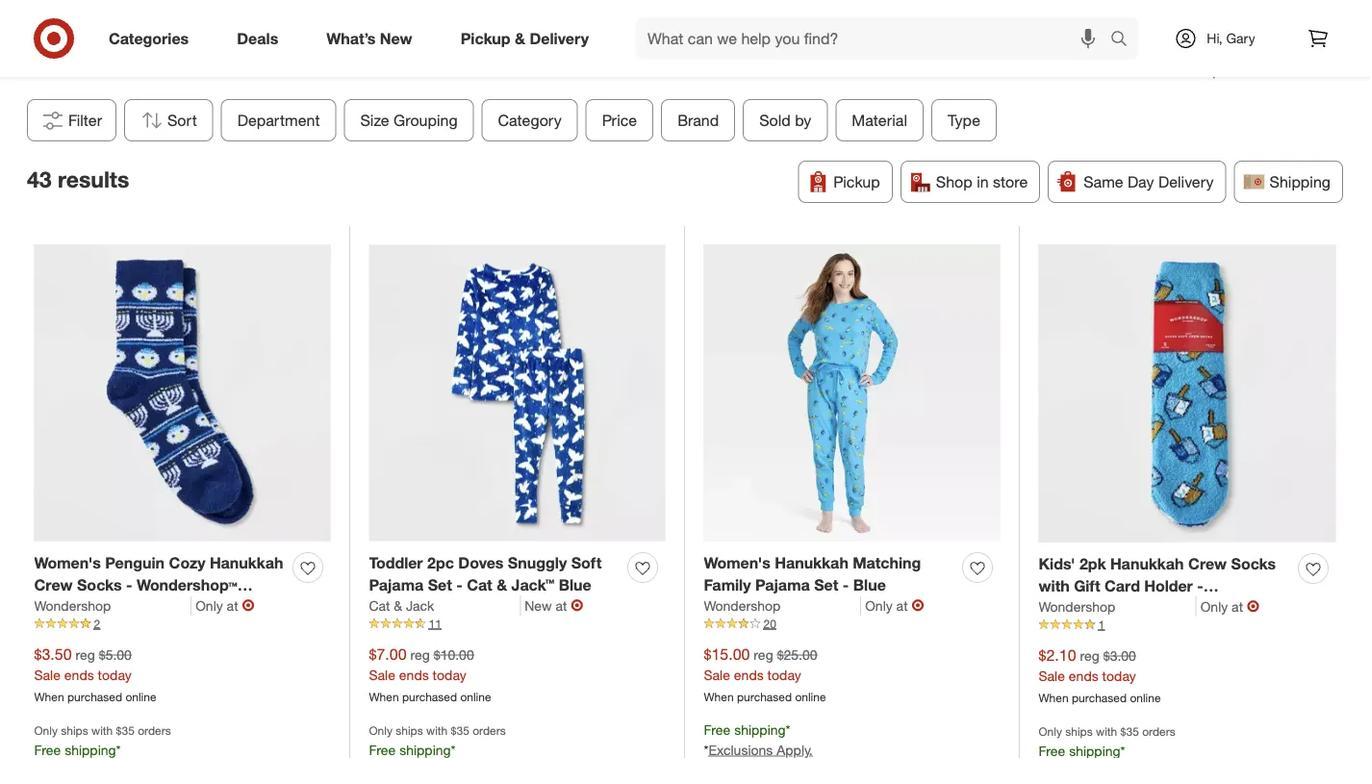 Task type: locate. For each thing, give the bounding box(es) containing it.
1 horizontal spatial $35
[[451, 723, 469, 738]]

sale inside $15.00 reg $25.00 sale ends today when purchased online
[[704, 667, 730, 683]]

reg right $7.00
[[410, 646, 430, 663]]

when down the $3.50
[[34, 690, 64, 704]]

2 set from the left
[[814, 576, 839, 595]]

online inside $7.00 reg $10.00 sale ends today when purchased online
[[460, 690, 491, 704]]

sale for $15.00
[[704, 667, 730, 683]]

card
[[1105, 577, 1140, 596]]

gary
[[1226, 30, 1255, 47]]

0 vertical spatial crew
[[1188, 555, 1227, 574]]

1 set from the left
[[428, 576, 452, 595]]

doves
[[458, 554, 504, 573]]

reg inside $15.00 reg $25.00 sale ends today when purchased online
[[754, 646, 773, 663]]

when for $2.10
[[1039, 691, 1069, 705]]

1 horizontal spatial cat
[[467, 576, 492, 595]]

today down $3.00 at the bottom of page
[[1102, 668, 1136, 684]]

purchased inside $2.10 reg $3.00 sale ends today when purchased online
[[1072, 691, 1127, 705]]

2 horizontal spatial orders
[[1142, 724, 1176, 739]]

only at ¬ up 1 link
[[1201, 597, 1260, 616]]

20
[[764, 617, 776, 631]]

hanukkah right cozy
[[210, 554, 283, 573]]

sale down the $3.50
[[34, 667, 61, 683]]

blue inside 'toddler 2pc doves snuggly soft pajama set - cat & jack™ blue'
[[559, 576, 592, 595]]

* up apply.
[[786, 721, 791, 738]]

kids' 2pk hanukkah crew socks with gift card holder - wondershop™ blue
[[1039, 555, 1276, 617]]

women's up family
[[704, 554, 771, 573]]

$35 for $2.10
[[1121, 724, 1139, 739]]

- inside kids' 2pk hanukkah crew socks with gift card holder - wondershop™ blue
[[1197, 577, 1204, 596]]

43
[[27, 166, 52, 193]]

pickup inside button
[[834, 172, 880, 191]]

2 women's from the left
[[704, 554, 771, 573]]

with down the $3.50 reg $5.00 sale ends today when purchased online
[[91, 723, 113, 738]]

1 vertical spatial new
[[525, 597, 552, 614]]

blue down holder
[[1144, 599, 1177, 617]]

sale
[[34, 667, 61, 683], [369, 667, 395, 683], [704, 667, 730, 683], [1039, 668, 1065, 684]]

exclusions apply. link
[[709, 741, 813, 758]]

pajama inside 'toddler 2pc doves snuggly soft pajama set - cat & jack™ blue'
[[369, 576, 424, 595]]

1 pajama from the left
[[369, 576, 424, 595]]

1 horizontal spatial blue
[[853, 576, 886, 595]]

at down matching
[[896, 597, 908, 614]]

sponsored
[[1206, 64, 1263, 79]]

only down the $3.50 reg $5.00 sale ends today when purchased online
[[34, 723, 58, 738]]

wondershop down family
[[704, 597, 781, 614]]

1 vertical spatial delivery
[[1159, 172, 1214, 191]]

pajama up cat & jack
[[369, 576, 424, 595]]

navy/white
[[34, 598, 118, 617]]

when inside $2.10 reg $3.00 sale ends today when purchased online
[[1039, 691, 1069, 705]]

blue
[[559, 576, 592, 595], [853, 576, 886, 595], [1144, 599, 1177, 617]]

reg inside the $3.50 reg $5.00 sale ends today when purchased online
[[75, 646, 95, 663]]

sale inside $2.10 reg $3.00 sale ends today when purchased online
[[1039, 668, 1065, 684]]

wondershop for $3.50
[[34, 597, 111, 614]]

1 horizontal spatial wondershop link
[[704, 596, 861, 616]]

only down $7.00 reg $10.00 sale ends today when purchased online
[[369, 723, 393, 738]]

1 vertical spatial crew
[[34, 576, 73, 595]]

0 horizontal spatial hanukkah
[[210, 554, 283, 573]]

pajama inside women's hanukkah matching family pajama set - blue
[[755, 576, 810, 595]]

$10.00
[[434, 646, 474, 663]]

0 vertical spatial wondershop™
[[137, 576, 237, 595]]

reg left $5.00
[[75, 646, 95, 663]]

crew up the navy/white
[[34, 576, 73, 595]]

only at ¬
[[196, 596, 255, 615], [865, 596, 924, 615], [1201, 597, 1260, 616]]

0 horizontal spatial crew
[[34, 576, 73, 595]]

1 horizontal spatial pajama
[[755, 576, 810, 595]]

today down $10.00
[[433, 667, 466, 683]]

wondershop link up 20
[[704, 596, 861, 616]]

ships
[[61, 723, 88, 738], [396, 723, 423, 738], [1066, 724, 1093, 739]]

1 horizontal spatial new
[[525, 597, 552, 614]]

with for women's penguin cozy hanukkah crew socks - wondershop™ navy/white 4-10
[[91, 723, 113, 738]]

¬ down soft
[[571, 596, 583, 615]]

0 horizontal spatial &
[[394, 597, 402, 614]]

1 vertical spatial pickup
[[834, 172, 880, 191]]

0 horizontal spatial pajama
[[369, 576, 424, 595]]

material
[[852, 111, 908, 129]]

0 horizontal spatial only at ¬
[[196, 596, 255, 615]]

¬ up 2 link
[[242, 596, 255, 615]]

$3.50 reg $5.00 sale ends today when purchased online
[[34, 645, 156, 704]]

ends inside $7.00 reg $10.00 sale ends today when purchased online
[[399, 667, 429, 683]]

0 vertical spatial &
[[515, 29, 525, 48]]

sale for $3.50
[[34, 667, 61, 683]]

0 vertical spatial cat
[[467, 576, 492, 595]]

only ships with $35 orders down $2.10 reg $3.00 sale ends today when purchased online
[[1039, 724, 1176, 739]]

today for $2.10
[[1102, 668, 1136, 684]]

brand button
[[661, 99, 735, 141]]

delivery inside button
[[1159, 172, 1214, 191]]

today inside the $3.50 reg $5.00 sale ends today when purchased online
[[98, 667, 132, 683]]

2 vertical spatial &
[[394, 597, 402, 614]]

online for $3.50
[[125, 690, 156, 704]]

blue down matching
[[853, 576, 886, 595]]

at up 2 link
[[227, 597, 238, 614]]

purchased down $5.00
[[67, 690, 122, 704]]

pickup for pickup
[[834, 172, 880, 191]]

0 horizontal spatial blue
[[559, 576, 592, 595]]

¬ up 1 link
[[1247, 597, 1260, 616]]

1 horizontal spatial ships
[[396, 723, 423, 738]]

1 vertical spatial wondershop™
[[1039, 599, 1140, 617]]

purchased inside the $3.50 reg $5.00 sale ends today when purchased online
[[67, 690, 122, 704]]

- up 4-
[[126, 576, 132, 595]]

set up 20 link
[[814, 576, 839, 595]]

What can we help you find? suggestions appear below search field
[[636, 17, 1115, 60]]

pajama up 20
[[755, 576, 810, 595]]

online down $5.00
[[125, 690, 156, 704]]

ends for $2.10
[[1069, 668, 1099, 684]]

pickup
[[461, 29, 511, 48], [834, 172, 880, 191]]

socks up the navy/white
[[77, 576, 122, 595]]

0 horizontal spatial orders
[[138, 723, 171, 738]]

what's new
[[326, 29, 412, 48]]

women's
[[34, 554, 101, 573], [704, 554, 771, 573]]

1 horizontal spatial set
[[814, 576, 839, 595]]

- up 20 link
[[843, 576, 849, 595]]

&
[[515, 29, 525, 48], [497, 576, 507, 595], [394, 597, 402, 614]]

ends inside $2.10 reg $3.00 sale ends today when purchased online
[[1069, 668, 1099, 684]]

toddler 2pc doves snuggly soft pajama set - cat & jack™ blue link
[[369, 552, 620, 596]]

purchased down $10.00
[[402, 690, 457, 704]]

1 horizontal spatial orders
[[473, 723, 506, 738]]

ships for $7.00
[[396, 723, 423, 738]]

toddler 2pc doves snuggly soft pajama set - cat & jack™ blue
[[369, 554, 602, 595]]

new down the jack™
[[525, 597, 552, 614]]

wondershop™ inside kids' 2pk hanukkah crew socks with gift card holder - wondershop™ blue
[[1039, 599, 1140, 617]]

when up free in the bottom right of the page
[[704, 690, 734, 704]]

new right the what's
[[380, 29, 412, 48]]

0 horizontal spatial socks
[[77, 576, 122, 595]]

purchased for $7.00
[[402, 690, 457, 704]]

when inside $15.00 reg $25.00 sale ends today when purchased online
[[704, 690, 734, 704]]

purchased inside $7.00 reg $10.00 sale ends today when purchased online
[[402, 690, 457, 704]]

new
[[380, 29, 412, 48], [525, 597, 552, 614]]

purchased for $2.10
[[1072, 691, 1127, 705]]

wondershop up 2
[[34, 597, 111, 614]]

0 horizontal spatial pickup
[[461, 29, 511, 48]]

1 horizontal spatial &
[[497, 576, 507, 595]]

0 horizontal spatial only ships with $35 orders
[[34, 723, 171, 738]]

wondershop down gift
[[1039, 598, 1116, 615]]

with
[[1039, 577, 1070, 596], [91, 723, 113, 738], [426, 723, 448, 738], [1096, 724, 1117, 739]]

when down $2.10
[[1039, 691, 1069, 705]]

reg inside $7.00 reg $10.00 sale ends today when purchased online
[[410, 646, 430, 663]]

only at ¬ for matching
[[865, 596, 924, 615]]

0 vertical spatial pickup
[[461, 29, 511, 48]]

sale down $7.00
[[369, 667, 395, 683]]

only up 2 link
[[196, 597, 223, 614]]

wondershop
[[34, 597, 111, 614], [704, 597, 781, 614], [1039, 598, 1116, 615]]

set
[[428, 576, 452, 595], [814, 576, 839, 595]]

$15.00 reg $25.00 sale ends today when purchased online
[[704, 645, 826, 704]]

sort button
[[124, 99, 213, 141]]

at up 1 link
[[1232, 598, 1243, 615]]

women's penguin cozy hanukkah crew socks - wondershop™ navy/white 4-10 link
[[34, 552, 285, 617]]

¬ down matching
[[912, 596, 924, 615]]

filter button
[[27, 99, 117, 141]]

blue inside kids' 2pk hanukkah crew socks with gift card holder - wondershop™ blue
[[1144, 599, 1177, 617]]

crew inside kids' 2pk hanukkah crew socks with gift card holder - wondershop™ blue
[[1188, 555, 1227, 574]]

delivery
[[530, 29, 589, 48], [1159, 172, 1214, 191]]

0 vertical spatial socks
[[1231, 555, 1276, 574]]

blue for wondershop™
[[1144, 599, 1177, 617]]

today inside $7.00 reg $10.00 sale ends today when purchased online
[[433, 667, 466, 683]]

only up 1 link
[[1201, 598, 1228, 615]]

sale inside $7.00 reg $10.00 sale ends today when purchased online
[[369, 667, 395, 683]]

1 horizontal spatial only ships with $35 orders
[[369, 723, 506, 738]]

at up 11 link at the bottom left of page
[[556, 597, 567, 614]]

hi,
[[1207, 30, 1223, 47]]

only at ¬ down matching
[[865, 596, 924, 615]]

when down $7.00
[[369, 690, 399, 704]]

wondershop link for 2pk
[[1039, 597, 1197, 617]]

$35 for $7.00
[[451, 723, 469, 738]]

ends inside $15.00 reg $25.00 sale ends today when purchased online
[[734, 667, 764, 683]]

cat & jack
[[369, 597, 434, 614]]

today for $3.50
[[98, 667, 132, 683]]

wondershop link
[[34, 596, 192, 616], [704, 596, 861, 616], [1039, 597, 1197, 617]]

1 vertical spatial &
[[497, 576, 507, 595]]

2 horizontal spatial blue
[[1144, 599, 1177, 617]]

wondershop™ down cozy
[[137, 576, 237, 595]]

online inside the $3.50 reg $5.00 sale ends today when purchased online
[[125, 690, 156, 704]]

reg down 20
[[754, 646, 773, 663]]

online down $25.00
[[795, 690, 826, 704]]

wondershop link up 2
[[34, 596, 192, 616]]

shop in store
[[936, 172, 1028, 191]]

only ships with $35 orders down the $3.50 reg $5.00 sale ends today when purchased online
[[34, 723, 171, 738]]

women's inside women's hanukkah matching family pajama set - blue
[[704, 554, 771, 573]]

hanukkah up holder
[[1111, 555, 1184, 574]]

hanukkah up 20 link
[[775, 554, 849, 573]]

reg for $15.00
[[754, 646, 773, 663]]

1 horizontal spatial delivery
[[1159, 172, 1214, 191]]

when for $15.00
[[704, 690, 734, 704]]

cat
[[467, 576, 492, 595], [369, 597, 390, 614]]

today down $5.00
[[98, 667, 132, 683]]

0 vertical spatial *
[[786, 721, 791, 738]]

cat inside 'toddler 2pc doves snuggly soft pajama set - cat & jack™ blue'
[[467, 576, 492, 595]]

pickup up the category
[[461, 29, 511, 48]]

4-
[[122, 598, 137, 617]]

women's inside women's penguin cozy hanukkah crew socks - wondershop™ navy/white 4-10
[[34, 554, 101, 573]]

1 horizontal spatial socks
[[1231, 555, 1276, 574]]

at inside new at ¬
[[556, 597, 567, 614]]

$35 down $2.10 reg $3.00 sale ends today when purchased online
[[1121, 724, 1139, 739]]

2 horizontal spatial wondershop link
[[1039, 597, 1197, 617]]

with down kids' in the right of the page
[[1039, 577, 1070, 596]]

women's up the navy/white
[[34, 554, 101, 573]]

1 horizontal spatial women's
[[704, 554, 771, 573]]

orders down $7.00 reg $10.00 sale ends today when purchased online
[[473, 723, 506, 738]]

with inside kids' 2pk hanukkah crew socks with gift card holder - wondershop™ blue
[[1039, 577, 1070, 596]]

women's penguin cozy hanukkah crew socks - wondershop™ navy/white 4-10 image
[[34, 245, 331, 541], [34, 245, 331, 541]]

blue for jack™
[[559, 576, 592, 595]]

socks inside women's penguin cozy hanukkah crew socks - wondershop™ navy/white 4-10
[[77, 576, 122, 595]]

only down $2.10 reg $3.00 sale ends today when purchased online
[[1039, 724, 1062, 739]]

shop in store button
[[900, 161, 1040, 203]]

2 horizontal spatial $35
[[1121, 724, 1139, 739]]

1 vertical spatial *
[[704, 741, 709, 758]]

shipping
[[734, 721, 786, 738]]

online down $3.00 at the bottom of page
[[1130, 691, 1161, 705]]

orders down $2.10 reg $3.00 sale ends today when purchased online
[[1142, 724, 1176, 739]]

wondershop for $15.00
[[704, 597, 781, 614]]

* down free in the bottom right of the page
[[704, 741, 709, 758]]

wondershop™
[[137, 576, 237, 595], [1039, 599, 1140, 617]]

reg left $3.00 at the bottom of page
[[1080, 647, 1100, 664]]

blue down soft
[[559, 576, 592, 595]]

0 horizontal spatial women's
[[34, 554, 101, 573]]

2pk
[[1080, 555, 1106, 574]]

new inside new at ¬
[[525, 597, 552, 614]]

& up the category
[[515, 29, 525, 48]]

brand
[[678, 111, 719, 129]]

$5.00
[[99, 646, 132, 663]]

pickup for pickup & delivery
[[461, 29, 511, 48]]

ships down $2.10 reg $3.00 sale ends today when purchased online
[[1066, 724, 1093, 739]]

pickup down "material" button
[[834, 172, 880, 191]]

1 women's from the left
[[34, 554, 101, 573]]

0 horizontal spatial ships
[[61, 723, 88, 738]]

2 horizontal spatial hanukkah
[[1111, 555, 1184, 574]]

search
[[1102, 31, 1148, 50]]

categories
[[109, 29, 189, 48]]

orders down the $3.50 reg $5.00 sale ends today when purchased online
[[138, 723, 171, 738]]

2 horizontal spatial only ships with $35 orders
[[1039, 724, 1176, 739]]

0 horizontal spatial wondershop™
[[137, 576, 237, 595]]

penguin
[[105, 554, 165, 573]]

¬
[[242, 596, 255, 615], [571, 596, 583, 615], [912, 596, 924, 615], [1247, 597, 1260, 616]]

0 vertical spatial delivery
[[530, 29, 589, 48]]

ships down the $3.50 reg $5.00 sale ends today when purchased online
[[61, 723, 88, 738]]

0 horizontal spatial $35
[[116, 723, 135, 738]]

by
[[795, 111, 812, 129]]

1 vertical spatial cat
[[369, 597, 390, 614]]

online inside $2.10 reg $3.00 sale ends today when purchased online
[[1130, 691, 1161, 705]]

0 horizontal spatial new
[[380, 29, 412, 48]]

-
[[126, 576, 132, 595], [456, 576, 463, 595], [843, 576, 849, 595], [1197, 577, 1204, 596]]

2 horizontal spatial wondershop
[[1039, 598, 1116, 615]]

women's hanukkah matching family pajama set - blue image
[[704, 245, 1000, 541], [704, 245, 1000, 541]]

ships for $2.10
[[1066, 724, 1093, 739]]

only ships with $35 orders down $7.00 reg $10.00 sale ends today when purchased online
[[369, 723, 506, 738]]

delivery for same day delivery
[[1159, 172, 1214, 191]]

ends down the $3.50
[[64, 667, 94, 683]]

- up cat & jack link on the bottom
[[456, 576, 463, 595]]

orders
[[138, 723, 171, 738], [473, 723, 506, 738], [1142, 724, 1176, 739]]

2 horizontal spatial ships
[[1066, 724, 1093, 739]]

purchased up shipping
[[737, 690, 792, 704]]

ends for $7.00
[[399, 667, 429, 683]]

0 horizontal spatial delivery
[[530, 29, 589, 48]]

size
[[361, 111, 389, 129]]

0 horizontal spatial *
[[704, 741, 709, 758]]

hanukkah inside women's hanukkah matching family pajama set - blue
[[775, 554, 849, 573]]

0 horizontal spatial set
[[428, 576, 452, 595]]

sale down "$15.00"
[[704, 667, 730, 683]]

wondershop™ down gift
[[1039, 599, 1140, 617]]

& left jack
[[394, 597, 402, 614]]

only at ¬ up 2 link
[[196, 596, 255, 615]]

1 horizontal spatial pickup
[[834, 172, 880, 191]]

free shipping * * exclusions apply.
[[704, 721, 813, 758]]

purchased inside $15.00 reg $25.00 sale ends today when purchased online
[[737, 690, 792, 704]]

2 horizontal spatial only at ¬
[[1201, 597, 1260, 616]]

$35
[[116, 723, 135, 738], [451, 723, 469, 738], [1121, 724, 1139, 739]]

toddler
[[369, 554, 423, 573]]

delivery up the category
[[530, 29, 589, 48]]

1 horizontal spatial hanukkah
[[775, 554, 849, 573]]

reg for $7.00
[[410, 646, 430, 663]]

online inside $15.00 reg $25.00 sale ends today when purchased online
[[795, 690, 826, 704]]

set up cat & jack link on the bottom
[[428, 576, 452, 595]]

2 horizontal spatial &
[[515, 29, 525, 48]]

online down $10.00
[[460, 690, 491, 704]]

1 vertical spatial socks
[[77, 576, 122, 595]]

today down $25.00
[[767, 667, 801, 683]]

only ships with $35 orders for $2.10
[[1039, 724, 1176, 739]]

only ships with $35 orders for $7.00
[[369, 723, 506, 738]]

ends inside the $3.50 reg $5.00 sale ends today when purchased online
[[64, 667, 94, 683]]

$35 down the $3.50 reg $5.00 sale ends today when purchased online
[[116, 723, 135, 738]]

day
[[1128, 172, 1154, 191]]

0 horizontal spatial wondershop link
[[34, 596, 192, 616]]

today inside $2.10 reg $3.00 sale ends today when purchased online
[[1102, 668, 1136, 684]]

same day delivery button
[[1048, 161, 1227, 203]]

ends down $2.10
[[1069, 668, 1099, 684]]

online for $15.00
[[795, 690, 826, 704]]

department
[[238, 111, 320, 129]]

when inside $7.00 reg $10.00 sale ends today when purchased online
[[369, 690, 399, 704]]

crew inside women's penguin cozy hanukkah crew socks - wondershop™ navy/white 4-10
[[34, 576, 73, 595]]

purchased down $3.00 at the bottom of page
[[1072, 691, 1127, 705]]

orders for $2.10
[[1142, 724, 1176, 739]]

socks inside kids' 2pk hanukkah crew socks with gift card holder - wondershop™ blue
[[1231, 555, 1276, 574]]

reg inside $2.10 reg $3.00 sale ends today when purchased online
[[1080, 647, 1100, 664]]

0 horizontal spatial cat
[[369, 597, 390, 614]]

toddler 2pc doves snuggly soft pajama set - cat & jack™ blue image
[[369, 245, 665, 541], [369, 245, 665, 541]]

women's for pajama
[[704, 554, 771, 573]]

purchased
[[67, 690, 122, 704], [402, 690, 457, 704], [737, 690, 792, 704], [1072, 691, 1127, 705]]

cat down doves
[[467, 576, 492, 595]]

snuggly
[[508, 554, 567, 573]]

ends down $7.00
[[399, 667, 429, 683]]

1 horizontal spatial crew
[[1188, 555, 1227, 574]]

with down $7.00 reg $10.00 sale ends today when purchased online
[[426, 723, 448, 738]]

0 horizontal spatial wondershop
[[34, 597, 111, 614]]

ends
[[64, 667, 94, 683], [399, 667, 429, 683], [734, 667, 764, 683], [1069, 668, 1099, 684]]

socks
[[1231, 555, 1276, 574], [77, 576, 122, 595]]

today inside $15.00 reg $25.00 sale ends today when purchased online
[[767, 667, 801, 683]]

¬ for toddler 2pc doves snuggly soft pajama set - cat & jack™ blue
[[571, 596, 583, 615]]

delivery right day
[[1159, 172, 1214, 191]]

with down $2.10 reg $3.00 sale ends today when purchased online
[[1096, 724, 1117, 739]]

today for $15.00
[[767, 667, 801, 683]]

price button
[[586, 99, 654, 141]]

when inside the $3.50 reg $5.00 sale ends today when purchased online
[[34, 690, 64, 704]]

2 pajama from the left
[[755, 576, 810, 595]]

11
[[429, 617, 442, 631]]

¬ for women's penguin cozy hanukkah crew socks - wondershop™ navy/white 4-10
[[242, 596, 255, 615]]

sale inside the $3.50 reg $5.00 sale ends today when purchased online
[[34, 667, 61, 683]]

& down doves
[[497, 576, 507, 595]]

kids' 2pk hanukkah crew socks with gift card holder - wondershop™ blue image
[[1039, 245, 1336, 542], [1039, 245, 1336, 542]]

at for toddler 2pc doves snuggly soft pajama set - cat & jack™ blue
[[556, 597, 567, 614]]

- right holder
[[1197, 577, 1204, 596]]

pickup & delivery link
[[444, 17, 613, 60]]

1 horizontal spatial only at ¬
[[865, 596, 924, 615]]

0 vertical spatial new
[[380, 29, 412, 48]]

wondershop link down card on the right bottom of page
[[1039, 597, 1197, 617]]

ships down $7.00 reg $10.00 sale ends today when purchased online
[[396, 723, 423, 738]]

sale down $2.10
[[1039, 668, 1065, 684]]

1
[[1098, 617, 1105, 632]]

11 link
[[369, 616, 665, 632]]

socks up 1 link
[[1231, 555, 1276, 574]]

delivery for pickup & delivery
[[530, 29, 589, 48]]

pickup button
[[798, 161, 893, 203]]

1 horizontal spatial wondershop™
[[1039, 599, 1140, 617]]

1 horizontal spatial wondershop
[[704, 597, 781, 614]]

when for $7.00
[[369, 690, 399, 704]]

ends down "$15.00"
[[734, 667, 764, 683]]

$35 down $7.00 reg $10.00 sale ends today when purchased online
[[451, 723, 469, 738]]



Task type: describe. For each thing, give the bounding box(es) containing it.
type
[[948, 111, 981, 129]]

purchased for $15.00
[[737, 690, 792, 704]]

& for jack
[[394, 597, 402, 614]]

holder
[[1144, 577, 1193, 596]]

advertisement region
[[108, 0, 1263, 63]]

kids' 2pk hanukkah crew socks with gift card holder - wondershop™ blue link
[[1039, 553, 1291, 617]]

women's penguin cozy hanukkah crew socks - wondershop™ navy/white 4-10
[[34, 554, 283, 617]]

only at ¬ for cozy
[[196, 596, 255, 615]]

$35 for $3.50
[[116, 723, 135, 738]]

online for $7.00
[[460, 690, 491, 704]]

jack™
[[512, 576, 554, 595]]

in
[[977, 172, 989, 191]]

orders for $3.50
[[138, 723, 171, 738]]

department button
[[221, 99, 336, 141]]

apply.
[[777, 741, 813, 758]]

wondershop link for hanukkah
[[704, 596, 861, 616]]

purchased for $3.50
[[67, 690, 122, 704]]

- inside women's penguin cozy hanukkah crew socks - wondershop™ navy/white 4-10
[[126, 576, 132, 595]]

sold
[[760, 111, 791, 129]]

10
[[137, 598, 154, 617]]

exclusions
[[709, 741, 773, 758]]

20 link
[[704, 616, 1000, 632]]

jack
[[406, 597, 434, 614]]

2
[[94, 617, 100, 631]]

sold by button
[[743, 99, 828, 141]]

shop
[[936, 172, 973, 191]]

with for kids' 2pk hanukkah crew socks with gift card holder - wondershop™ blue
[[1096, 724, 1117, 739]]

only ships with $35 orders for $3.50
[[34, 723, 171, 738]]

2 link
[[34, 616, 331, 632]]

at for kids' 2pk hanukkah crew socks with gift card holder - wondershop™ blue
[[1232, 598, 1243, 615]]

results
[[58, 166, 129, 193]]

$15.00
[[704, 645, 750, 664]]

hanukkah inside women's penguin cozy hanukkah crew socks - wondershop™ navy/white 4-10
[[210, 554, 283, 573]]

$3.50
[[34, 645, 72, 664]]

soft
[[571, 554, 602, 573]]

$2.10 reg $3.00 sale ends today when purchased online
[[1039, 646, 1161, 705]]

$2.10
[[1039, 646, 1076, 665]]

sale for $7.00
[[369, 667, 395, 683]]

wondershop™ inside women's penguin cozy hanukkah crew socks - wondershop™ navy/white 4-10
[[137, 576, 237, 595]]

orders for $7.00
[[473, 723, 506, 738]]

when for $3.50
[[34, 690, 64, 704]]

free
[[704, 721, 731, 738]]

what's new link
[[310, 17, 437, 60]]

what's
[[326, 29, 376, 48]]

reg for $3.50
[[75, 646, 95, 663]]

pickup & delivery
[[461, 29, 589, 48]]

deals
[[237, 29, 278, 48]]

blue inside women's hanukkah matching family pajama set - blue
[[853, 576, 886, 595]]

matching
[[853, 554, 921, 573]]

online for $2.10
[[1130, 691, 1161, 705]]

with for toddler 2pc doves snuggly soft pajama set - cat & jack™ blue
[[426, 723, 448, 738]]

women's hanukkah matching family pajama set - blue
[[704, 554, 921, 595]]

categories link
[[92, 17, 213, 60]]

size grouping
[[361, 111, 458, 129]]

cat & jack link
[[369, 596, 521, 616]]

hi, gary
[[1207, 30, 1255, 47]]

$25.00
[[777, 646, 818, 663]]

& inside 'toddler 2pc doves snuggly soft pajama set - cat & jack™ blue'
[[497, 576, 507, 595]]

family
[[704, 576, 751, 595]]

hanukkah inside kids' 2pk hanukkah crew socks with gift card holder - wondershop™ blue
[[1111, 555, 1184, 574]]

type button
[[932, 99, 997, 141]]

store
[[993, 172, 1028, 191]]

$7.00
[[369, 645, 407, 664]]

search button
[[1102, 17, 1148, 64]]

set inside women's hanukkah matching family pajama set - blue
[[814, 576, 839, 595]]

new at ¬
[[525, 596, 583, 615]]

1 horizontal spatial *
[[786, 721, 791, 738]]

today for $7.00
[[433, 667, 466, 683]]

$3.00
[[1103, 647, 1136, 664]]

reg for $2.10
[[1080, 647, 1100, 664]]

at for women's hanukkah matching family pajama set - blue
[[896, 597, 908, 614]]

grouping
[[394, 111, 458, 129]]

ends for $3.50
[[64, 667, 94, 683]]

material button
[[836, 99, 924, 141]]

set inside 'toddler 2pc doves snuggly soft pajama set - cat & jack™ blue'
[[428, 576, 452, 595]]

only up 20 link
[[865, 597, 893, 614]]

same
[[1084, 172, 1124, 191]]

gift
[[1074, 577, 1100, 596]]

shipping button
[[1234, 161, 1343, 203]]

ships for $3.50
[[61, 723, 88, 738]]

sort
[[168, 111, 197, 129]]

only at ¬ for hanukkah
[[1201, 597, 1260, 616]]

category button
[[482, 99, 578, 141]]

- inside 'toddler 2pc doves snuggly soft pajama set - cat & jack™ blue'
[[456, 576, 463, 595]]

price
[[602, 111, 637, 129]]

deals link
[[221, 17, 302, 60]]

sold by
[[760, 111, 812, 129]]

43 results
[[27, 166, 129, 193]]

wondershop link for penguin
[[34, 596, 192, 616]]

women's for crew
[[34, 554, 101, 573]]

¬ for women's hanukkah matching family pajama set - blue
[[912, 596, 924, 615]]

- inside women's hanukkah matching family pajama set - blue
[[843, 576, 849, 595]]

2pc
[[427, 554, 454, 573]]

1 link
[[1039, 617, 1336, 633]]

filter
[[68, 111, 102, 129]]

& for delivery
[[515, 29, 525, 48]]

¬ for kids' 2pk hanukkah crew socks with gift card holder - wondershop™ blue
[[1247, 597, 1260, 616]]

women's hanukkah matching family pajama set - blue link
[[704, 552, 955, 596]]

ends for $15.00
[[734, 667, 764, 683]]

wondershop for $2.10
[[1039, 598, 1116, 615]]

shipping
[[1270, 172, 1331, 191]]

at for women's penguin cozy hanukkah crew socks - wondershop™ navy/white 4-10
[[227, 597, 238, 614]]

same day delivery
[[1084, 172, 1214, 191]]

cozy
[[169, 554, 205, 573]]

category
[[498, 111, 562, 129]]

sale for $2.10
[[1039, 668, 1065, 684]]



Task type: vqa. For each thing, say whether or not it's contained in the screenshot.
$10.00
yes



